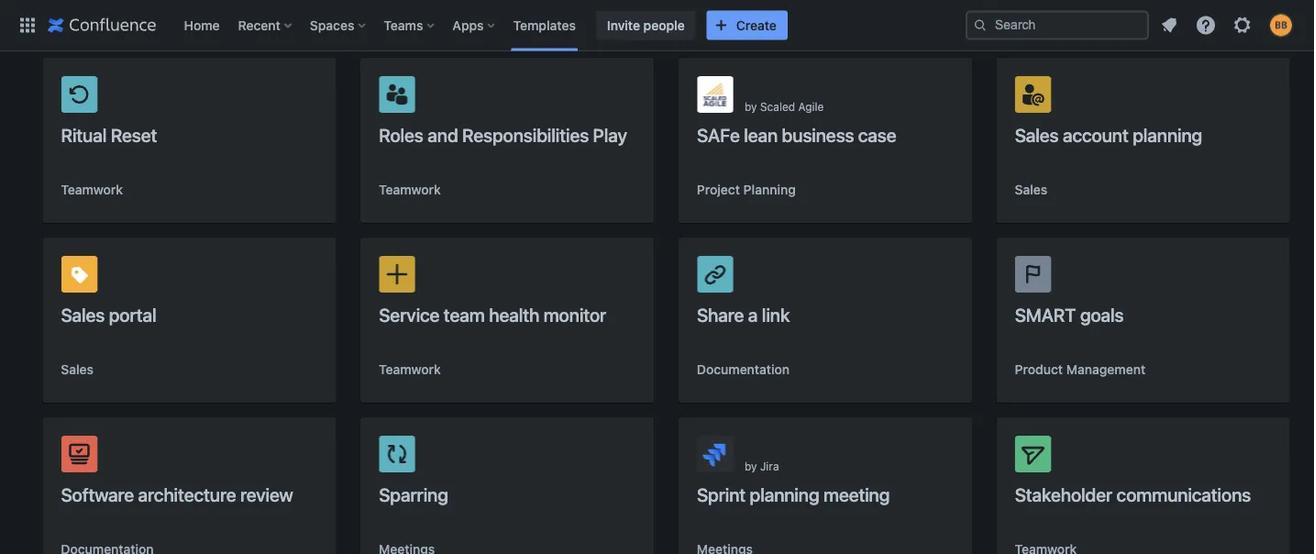 Task type: locate. For each thing, give the bounding box(es) containing it.
confluence image
[[48, 14, 156, 36], [48, 14, 156, 36]]

templates
[[513, 17, 576, 33]]

sales button
[[1015, 181, 1048, 199], [61, 360, 94, 379]]

0 vertical spatial planning
[[1133, 124, 1203, 145]]

1 horizontal spatial sales button
[[1015, 181, 1048, 199]]

planning right account at the top
[[1133, 124, 1203, 145]]

planning down 'jira'
[[750, 483, 820, 505]]

safe
[[697, 124, 740, 145]]

banner containing home
[[0, 0, 1314, 51]]

teamwork down service
[[379, 362, 441, 377]]

teamwork button down ritual
[[61, 181, 123, 199]]

settings icon image
[[1232, 14, 1254, 36]]

0 vertical spatial by
[[745, 100, 757, 113]]

agile
[[799, 100, 824, 113]]

reset
[[111, 124, 157, 145]]

home
[[184, 17, 220, 33]]

0 horizontal spatial sales button
[[61, 360, 94, 379]]

link
[[762, 304, 790, 325]]

sales portal
[[61, 304, 156, 325]]

share
[[697, 304, 744, 325]]

project planning button
[[697, 181, 796, 199]]

software architecture review
[[61, 483, 293, 505]]

notification icon image
[[1159, 14, 1181, 36]]

teamwork button
[[61, 181, 123, 199], [379, 181, 441, 199], [379, 360, 441, 379]]

create
[[736, 17, 777, 33]]

invite people button
[[596, 11, 696, 40]]

by for planning
[[745, 460, 757, 472]]

teamwork button down service
[[379, 360, 441, 379]]

review
[[240, 483, 293, 505]]

portal
[[109, 304, 156, 325]]

service
[[379, 304, 440, 325]]

invite people
[[607, 17, 685, 33]]

by left scaled at the right of the page
[[745, 100, 757, 113]]

spaces
[[310, 17, 354, 33]]

smart
[[1015, 304, 1076, 325]]

sparring button
[[361, 417, 654, 554]]

teamwork
[[61, 182, 123, 197], [379, 182, 441, 197], [379, 362, 441, 377]]

share a link
[[697, 304, 790, 325]]

by
[[745, 100, 757, 113], [745, 460, 757, 472]]

apps button
[[447, 11, 502, 40]]

teamwork down the roles
[[379, 182, 441, 197]]

1 vertical spatial sales button
[[61, 360, 94, 379]]

appswitcher icon image
[[17, 14, 39, 36]]

planning
[[1133, 124, 1203, 145], [750, 483, 820, 505]]

account
[[1063, 124, 1129, 145]]

communications
[[1117, 483, 1251, 505]]

1 vertical spatial by
[[745, 460, 757, 472]]

sales account planning
[[1015, 124, 1203, 145]]

people
[[644, 17, 685, 33]]

1 horizontal spatial planning
[[1133, 124, 1203, 145]]

teamwork button for roles
[[379, 181, 441, 199]]

stakeholder communications
[[1015, 483, 1251, 505]]

spaces button
[[304, 11, 373, 40]]

business
[[782, 124, 854, 145]]

1 by from the top
[[745, 100, 757, 113]]

teamwork down ritual
[[61, 182, 123, 197]]

project
[[697, 182, 740, 197]]

planning
[[744, 182, 796, 197]]

0 vertical spatial sales button
[[1015, 181, 1048, 199]]

sales button for sales portal
[[61, 360, 94, 379]]

teams button
[[378, 11, 442, 40]]

a
[[748, 304, 758, 325]]

sales
[[1015, 124, 1059, 145], [1015, 182, 1048, 197], [61, 304, 105, 325], [61, 362, 94, 377]]

by jira
[[745, 460, 779, 472]]

case
[[858, 124, 897, 145]]

stakeholder communications button
[[997, 417, 1290, 554]]

teamwork button down the roles
[[379, 181, 441, 199]]

service team health monitor
[[379, 304, 606, 325]]

safe lean business case
[[697, 124, 897, 145]]

2 by from the top
[[745, 460, 757, 472]]

management
[[1067, 362, 1146, 377]]

lean
[[744, 124, 778, 145]]

by left 'jira'
[[745, 460, 757, 472]]

0 horizontal spatial planning
[[750, 483, 820, 505]]

banner
[[0, 0, 1314, 51]]



Task type: vqa. For each thing, say whether or not it's contained in the screenshot.
topmost the Sales button
yes



Task type: describe. For each thing, give the bounding box(es) containing it.
recent button
[[233, 11, 299, 40]]

teamwork for service
[[379, 362, 441, 377]]

team
[[444, 304, 485, 325]]

ritual
[[61, 124, 107, 145]]

create button
[[707, 11, 788, 40]]

teams
[[384, 17, 423, 33]]

architecture
[[138, 483, 236, 505]]

meeting
[[824, 483, 890, 505]]

sprint planning meeting
[[697, 483, 890, 505]]

by for lean
[[745, 100, 757, 113]]

software architecture review button
[[43, 417, 336, 554]]

home link
[[178, 11, 225, 40]]

play
[[593, 124, 627, 145]]

roles and responsibilities play
[[379, 124, 627, 145]]

sprint
[[697, 483, 746, 505]]

Search field
[[966, 11, 1149, 40]]

smart goals
[[1015, 304, 1124, 325]]

teamwork for roles
[[379, 182, 441, 197]]

apps
[[453, 17, 484, 33]]

invite
[[607, 17, 640, 33]]

product
[[1015, 362, 1063, 377]]

teamwork button for ritual
[[61, 181, 123, 199]]

documentation button
[[697, 360, 790, 379]]

jira
[[760, 460, 779, 472]]

global element
[[11, 0, 966, 51]]

1 vertical spatial planning
[[750, 483, 820, 505]]

search image
[[973, 18, 988, 33]]

scaled
[[760, 100, 795, 113]]

health
[[489, 304, 540, 325]]

templates link
[[508, 11, 581, 40]]

stakeholder
[[1015, 483, 1113, 505]]

goals
[[1080, 304, 1124, 325]]

product management
[[1015, 362, 1146, 377]]

product management button
[[1015, 360, 1146, 379]]

by scaled agile
[[745, 100, 824, 113]]

help icon image
[[1195, 14, 1217, 36]]

responsibilities
[[462, 124, 589, 145]]

teamwork for ritual
[[61, 182, 123, 197]]

recent
[[238, 17, 281, 33]]

documentation
[[697, 362, 790, 377]]

project planning
[[697, 182, 796, 197]]

roles
[[379, 124, 424, 145]]

monitor
[[544, 304, 606, 325]]

and
[[428, 124, 458, 145]]

ritual reset
[[61, 124, 157, 145]]

teamwork button for service
[[379, 360, 441, 379]]

software
[[61, 483, 134, 505]]

sales button for sales account planning
[[1015, 181, 1048, 199]]

sparring
[[379, 483, 448, 505]]



